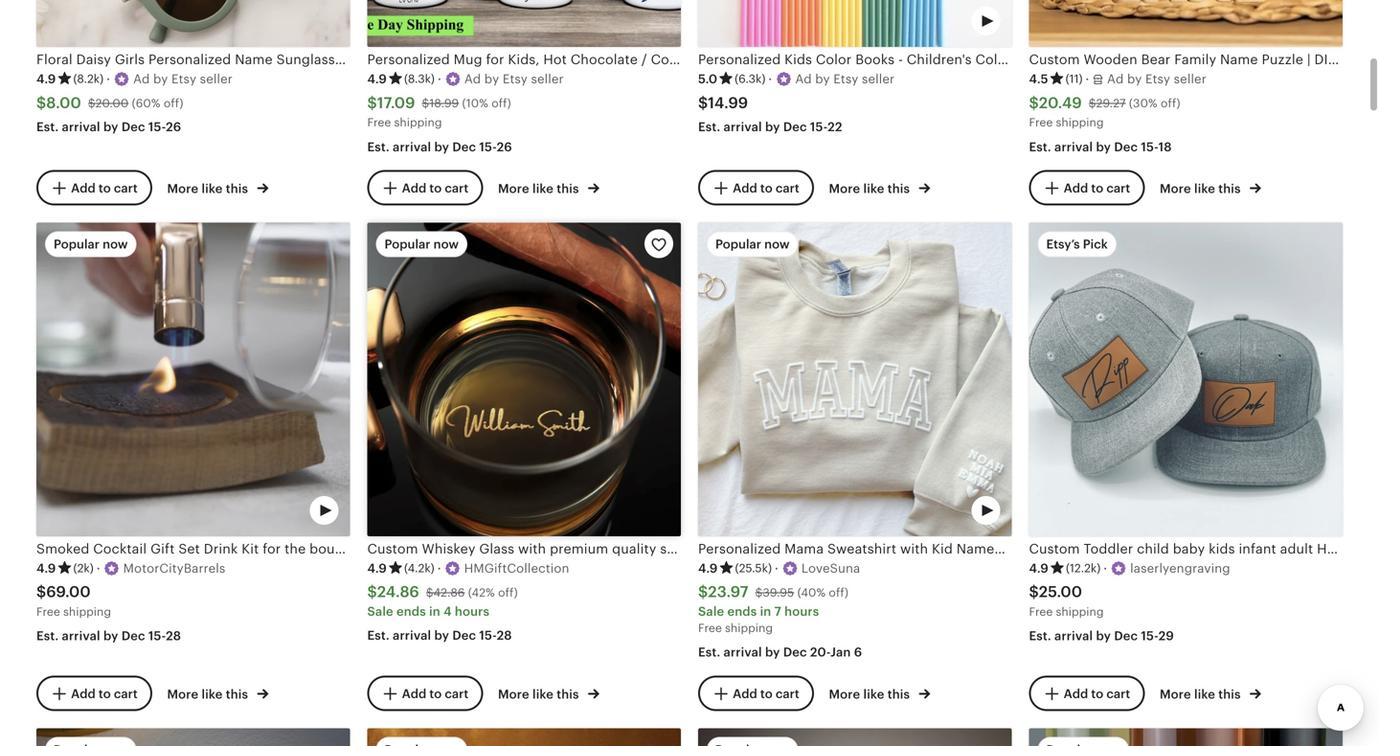Task type: vqa. For each thing, say whether or not it's contained in the screenshot.
(25.5k)
yes



Task type: locate. For each thing, give the bounding box(es) containing it.
22
[[828, 120, 842, 134]]

free
[[367, 116, 391, 129], [1029, 116, 1053, 129], [36, 605, 60, 618], [1029, 605, 1053, 618], [698, 621, 722, 634]]

(6.3k)
[[735, 72, 766, 85]]

29
[[1159, 629, 1174, 643]]

add to cart button down "est. arrival by dec 20-jan 6"
[[698, 676, 814, 711]]

more like this link for 24.86
[[498, 683, 599, 703]]

4.9 up 69.00 on the left bottom of the page
[[36, 561, 56, 576]]

to down "est. arrival by dec 20-jan 6"
[[760, 687, 773, 701]]

floral daisy girls personalized name sunglasses | toddler gift | kids gift | babies gift | personalized kids sunglasses with leather case image
[[36, 0, 350, 47]]

est.
[[36, 120, 59, 134], [698, 120, 721, 134], [367, 140, 390, 154], [1029, 140, 1051, 154], [367, 628, 390, 643], [36, 629, 59, 643], [1029, 629, 1051, 643], [698, 645, 721, 660]]

by
[[103, 120, 118, 134], [765, 120, 780, 134], [434, 140, 449, 154], [1096, 140, 1111, 154], [434, 628, 449, 643], [103, 629, 118, 643], [1096, 629, 1111, 643], [765, 645, 780, 660]]

to for 23.97
[[760, 687, 773, 701]]

popular now for 23.97
[[715, 237, 790, 252]]

free inside the $ 25.00 free shipping
[[1029, 605, 1053, 618]]

personalized mama sweatshirt with kid names on sleeve, mothers day gift, birthday gift for mom, new mom gift, minimalist cool mom sweater image
[[698, 223, 1012, 537]]

·
[[106, 72, 110, 86], [438, 72, 441, 86], [769, 72, 772, 86], [1086, 72, 1089, 86], [96, 561, 100, 576], [437, 561, 441, 576], [775, 561, 779, 576], [1104, 561, 1107, 576]]

ends inside $ 24.86 $ 42.86 (42% off) sale ends in 4 hours est. arrival by dec 15-28
[[397, 604, 426, 619]]

hours for 23.97
[[785, 604, 819, 619]]

$ left 39.95
[[698, 584, 708, 601]]

this for 17.09
[[557, 182, 579, 196]]

1 horizontal spatial 26
[[497, 140, 512, 154]]

to for 24.86
[[429, 687, 442, 701]]

add down 8.00
[[71, 181, 96, 195]]

more like this link for 25.00
[[1160, 683, 1261, 703]]

$ inside "$ 14.99 est. arrival by dec 15-22"
[[698, 94, 708, 111]]

shipping up "est. arrival by dec 20-jan 6"
[[725, 621, 773, 634]]

3 now from the left
[[764, 237, 790, 252]]

by down $ 20.49 $ 29.27 (30% off) free shipping at the top right of page
[[1096, 140, 1111, 154]]

add to cart down "est. arrival by dec 20-jan 6"
[[733, 687, 800, 701]]

cart
[[114, 181, 138, 195], [445, 181, 469, 195], [776, 181, 800, 195], [1107, 181, 1130, 195], [114, 687, 138, 701], [445, 687, 469, 701], [776, 687, 800, 701], [1107, 687, 1130, 701]]

15- inside $ 24.86 $ 42.86 (42% off) sale ends in 4 hours est. arrival by dec 15-28
[[479, 628, 497, 643]]

2 ends from the left
[[727, 604, 757, 619]]

(30%
[[1129, 97, 1158, 110]]

2 horizontal spatial popular
[[715, 237, 761, 252]]

popular for 23.97
[[715, 237, 761, 252]]

1 in from the left
[[429, 604, 440, 619]]

to for 17.09
[[429, 181, 442, 195]]

add to cart button for 24.86
[[367, 676, 483, 711]]

more for 24.86
[[498, 687, 529, 702]]

shipping down 17.09
[[394, 116, 442, 129]]

0 horizontal spatial popular now
[[54, 237, 128, 252]]

28 inside $ 24.86 $ 42.86 (42% off) sale ends in 4 hours est. arrival by dec 15-28
[[497, 628, 512, 643]]

· for 23.97
[[775, 561, 779, 576]]

ends
[[397, 604, 426, 619], [727, 604, 757, 619]]

dec
[[121, 120, 145, 134], [783, 120, 807, 134], [452, 140, 476, 154], [1114, 140, 1138, 154], [452, 628, 476, 643], [121, 629, 145, 643], [1114, 629, 1138, 643], [783, 645, 807, 660]]

1 horizontal spatial sale
[[698, 604, 724, 619]]

more
[[167, 182, 198, 196], [498, 182, 529, 196], [829, 182, 860, 196], [1160, 182, 1191, 196], [167, 687, 198, 702], [498, 687, 529, 702], [829, 687, 860, 702], [1160, 687, 1191, 702]]

off)
[[164, 97, 183, 110], [492, 97, 511, 110], [1161, 97, 1181, 110], [498, 586, 518, 599], [829, 586, 849, 599]]

this for 20.49
[[1219, 182, 1241, 196]]

off) right (30%
[[1161, 97, 1181, 110]]

add to cart button down est. arrival by dec 15-28
[[36, 676, 152, 711]]

24.86
[[377, 584, 419, 601]]

4.9 for 8.00
[[36, 72, 56, 86]]

free down 17.09
[[367, 116, 391, 129]]

3 popular now from the left
[[715, 237, 790, 252]]

more like this for 17.09
[[498, 182, 582, 196]]

est. arrival by dec 15-26 down '20.00'
[[36, 120, 181, 134]]

4.9 up '23.97'
[[698, 561, 718, 576]]

off) right (42%
[[498, 586, 518, 599]]

· right (2k) on the bottom of the page
[[96, 561, 100, 576]]

off) right (40%
[[829, 586, 849, 599]]

add to cart button down "$ 14.99 est. arrival by dec 15-22"
[[698, 170, 814, 206]]

arrival
[[62, 120, 100, 134], [724, 120, 762, 134], [393, 140, 431, 154], [1055, 140, 1093, 154], [393, 628, 431, 643], [62, 629, 100, 643], [1055, 629, 1093, 643], [724, 645, 762, 660]]

$ down the (4.2k)
[[426, 586, 433, 599]]

1 horizontal spatial est. arrival by dec 15-26
[[367, 140, 512, 154]]

add to cart button for 23.97
[[698, 676, 814, 711]]

sale
[[367, 604, 393, 619], [698, 604, 724, 619]]

arrival down 24.86
[[393, 628, 431, 643]]

hours down (42%
[[455, 604, 490, 619]]

$ up est. arrival by dec 15-28
[[36, 584, 46, 601]]

39.95
[[763, 586, 794, 599]]

more like this for 24.86
[[498, 687, 582, 702]]

hours inside $ 24.86 $ 42.86 (42% off) sale ends in 4 hours est. arrival by dec 15-28
[[455, 604, 490, 619]]

1 popular now from the left
[[54, 237, 128, 252]]

to for 69.00
[[99, 687, 111, 701]]

sale inside $ 23.97 $ 39.95 (40% off) sale ends in 7 hours free shipping
[[698, 604, 724, 619]]

sale for 23.97
[[698, 604, 724, 619]]

(42%
[[468, 586, 495, 599]]

4.9 for 24.86
[[367, 561, 387, 576]]

1 horizontal spatial ends
[[727, 604, 757, 619]]

shipping down the 25.00
[[1056, 605, 1104, 618]]

$ down (25.5k)
[[755, 586, 763, 599]]

more like this link for 69.00
[[167, 683, 269, 703]]

1 now from the left
[[103, 237, 128, 252]]

add to cart button for 69.00
[[36, 676, 152, 711]]

(11)
[[1066, 72, 1083, 85]]

more like this for 69.00
[[167, 687, 251, 702]]

(40%
[[797, 586, 826, 599]]

1 horizontal spatial hours
[[785, 604, 819, 619]]

this
[[226, 182, 248, 196], [557, 182, 579, 196], [888, 182, 910, 196], [1219, 182, 1241, 196], [226, 687, 248, 702], [557, 687, 579, 702], [888, 687, 910, 702], [1219, 687, 1241, 702]]

15-
[[148, 120, 166, 134], [810, 120, 828, 134], [479, 140, 497, 154], [1141, 140, 1159, 154], [479, 628, 497, 643], [148, 629, 166, 643], [1141, 629, 1159, 643]]

cart for 17.09
[[445, 181, 469, 195]]

sale inside $ 24.86 $ 42.86 (42% off) sale ends in 4 hours est. arrival by dec 15-28
[[367, 604, 393, 619]]

free down '23.97'
[[698, 621, 722, 634]]

to down est. arrival by dec 15-29
[[1091, 687, 1104, 701]]

free inside $ 17.09 $ 18.99 (10% off) free shipping
[[367, 116, 391, 129]]

cart down est. arrival by dec 15-29
[[1107, 687, 1130, 701]]

free down 69.00 on the left bottom of the page
[[36, 605, 60, 618]]

ends inside $ 23.97 $ 39.95 (40% off) sale ends in 7 hours free shipping
[[727, 604, 757, 619]]

arrival inside $ 24.86 $ 42.86 (42% off) sale ends in 4 hours est. arrival by dec 15-28
[[393, 628, 431, 643]]

(25.5k)
[[735, 562, 772, 575]]

$ 25.00 free shipping
[[1029, 584, 1104, 618]]

to down $ 24.86 $ 42.86 (42% off) sale ends in 4 hours est. arrival by dec 15-28
[[429, 687, 442, 701]]

in inside $ 24.86 $ 42.86 (42% off) sale ends in 4 hours est. arrival by dec 15-28
[[429, 604, 440, 619]]

pick
[[1083, 237, 1108, 252]]

26 down $ 17.09 $ 18.99 (10% off) free shipping
[[497, 140, 512, 154]]

add to cart button for 25.00
[[1029, 676, 1145, 711]]

1 horizontal spatial now
[[434, 237, 459, 252]]

now
[[103, 237, 128, 252], [434, 237, 459, 252], [764, 237, 790, 252]]

$ 14.99 est. arrival by dec 15-22
[[698, 94, 842, 134]]

arrival down 20.49
[[1055, 140, 1093, 154]]

est. arrival by dec 15-26
[[36, 120, 181, 134], [367, 140, 512, 154]]

0 horizontal spatial 26
[[166, 120, 181, 134]]

off) inside $ 20.49 $ 29.27 (30% off) free shipping
[[1161, 97, 1181, 110]]

add
[[71, 181, 96, 195], [402, 181, 426, 195], [733, 181, 757, 195], [1064, 181, 1088, 195], [71, 687, 96, 701], [402, 687, 426, 701], [733, 687, 757, 701], [1064, 687, 1088, 701]]

2 sale from the left
[[698, 604, 724, 619]]

4.9 for 17.09
[[367, 72, 387, 86]]

1 ends from the left
[[397, 604, 426, 619]]

$ up est. arrival by dec 15-29
[[1029, 584, 1039, 601]]

personalised prescription wine label red white rose vinyl sticker funny novelty gift birthday anniversary image
[[1029, 729, 1343, 746]]

more like this link
[[167, 178, 269, 197], [498, 178, 599, 197], [829, 178, 930, 197], [1160, 178, 1261, 197], [167, 683, 269, 703], [498, 683, 599, 703], [829, 683, 930, 703], [1160, 683, 1261, 703]]

1 vertical spatial 26
[[497, 140, 512, 154]]

add down est. arrival by dec 15-28
[[71, 687, 96, 701]]

0 vertical spatial est. arrival by dec 15-26
[[36, 120, 181, 134]]

popular
[[54, 237, 100, 252], [385, 237, 431, 252], [715, 237, 761, 252]]

off) for 8.00
[[164, 97, 183, 110]]

etsy's pick
[[1046, 237, 1108, 252]]

· right the (4.2k)
[[437, 561, 441, 576]]

4.9
[[36, 72, 56, 86], [367, 72, 387, 86], [36, 561, 56, 576], [367, 561, 387, 576], [698, 561, 718, 576], [1029, 561, 1049, 576]]

popular now
[[54, 237, 128, 252], [385, 237, 459, 252], [715, 237, 790, 252]]

0 horizontal spatial now
[[103, 237, 128, 252]]

est. arrival by dec 15-29
[[1029, 629, 1174, 643]]

arrival down 14.99
[[724, 120, 762, 134]]

26
[[166, 120, 181, 134], [497, 140, 512, 154]]

cart down $ 17.09 $ 18.99 (10% off) free shipping
[[445, 181, 469, 195]]

more like this
[[167, 182, 251, 196], [498, 182, 582, 196], [829, 182, 913, 196], [1160, 182, 1244, 196], [167, 687, 251, 702], [498, 687, 582, 702], [829, 687, 913, 702], [1160, 687, 1244, 702]]

cart up personalized night light with moon & stars - nursery decor - custom name light night gift - kids room decor - personalized gifts for kids image
[[445, 687, 469, 701]]

$ 17.09 $ 18.99 (10% off) free shipping
[[367, 94, 511, 129]]

hours
[[455, 604, 490, 619], [785, 604, 819, 619]]

1 hours from the left
[[455, 604, 490, 619]]

shipping down 69.00 on the left bottom of the page
[[63, 605, 111, 618]]

hours down (40%
[[785, 604, 819, 619]]

1 horizontal spatial in
[[760, 604, 771, 619]]

like for 69.00
[[202, 687, 223, 702]]

$ down 5.0
[[698, 94, 708, 111]]

add to cart
[[71, 181, 138, 195], [402, 181, 469, 195], [733, 181, 800, 195], [1064, 181, 1130, 195], [71, 687, 138, 701], [402, 687, 469, 701], [733, 687, 800, 701], [1064, 687, 1130, 701]]

in left 7
[[760, 604, 771, 619]]

14.99
[[708, 94, 748, 111]]

by down 4
[[434, 628, 449, 643]]

product video element for (6.3k)
[[698, 0, 1012, 47]]

est. down 20.49
[[1029, 140, 1051, 154]]

$ down (8.3k) on the top of page
[[422, 97, 429, 110]]

off) inside $ 17.09 $ 18.99 (10% off) free shipping
[[492, 97, 511, 110]]

· right (11)
[[1086, 72, 1089, 86]]

2 in from the left
[[760, 604, 771, 619]]

off) inside $ 23.97 $ 39.95 (40% off) sale ends in 7 hours free shipping
[[829, 586, 849, 599]]

add to cart button down est. arrival by dec 15-18
[[1029, 170, 1145, 206]]

$ 69.00 free shipping
[[36, 584, 111, 618]]

1 horizontal spatial popular
[[385, 237, 431, 252]]

8.00
[[46, 94, 81, 111]]

in
[[429, 604, 440, 619], [760, 604, 771, 619]]

est. arrival by dec 15-18
[[1029, 140, 1172, 154]]

in inside $ 23.97 $ 39.95 (40% off) sale ends in 7 hours free shipping
[[760, 604, 771, 619]]

$ 23.97 $ 39.95 (40% off) sale ends in 7 hours free shipping
[[698, 584, 849, 634]]

add to cart button down $ 24.86 $ 42.86 (42% off) sale ends in 4 hours est. arrival by dec 15-28
[[367, 676, 483, 711]]

off) for 24.86
[[498, 586, 518, 599]]

off) inside $ 24.86 $ 42.86 (42% off) sale ends in 4 hours est. arrival by dec 15-28
[[498, 586, 518, 599]]

· for 24.86
[[437, 561, 441, 576]]

3 popular from the left
[[715, 237, 761, 252]]

add down "est. arrival by dec 20-jan 6"
[[733, 687, 757, 701]]

add to cart for 20.49
[[1064, 181, 1130, 195]]

$
[[36, 94, 46, 111], [367, 94, 377, 111], [698, 94, 708, 111], [1029, 94, 1039, 111], [88, 97, 95, 110], [422, 97, 429, 110], [1089, 97, 1096, 110], [36, 584, 46, 601], [367, 584, 377, 601], [698, 584, 708, 601], [1029, 584, 1039, 601], [426, 586, 433, 599], [755, 586, 763, 599]]

smoked cocktail gift set drink kit for the bourbon lover | aroma series whiskey barrel perfect for old fashioned smoky wood w/ torch & glass image
[[36, 223, 350, 537]]

· for 25.00
[[1104, 561, 1107, 576]]

(4.2k)
[[404, 562, 435, 575]]

0 horizontal spatial in
[[429, 604, 440, 619]]

add to cart button for 20.49
[[1029, 170, 1145, 206]]

by down '20.00'
[[103, 120, 118, 134]]

add to cart button
[[36, 170, 152, 206], [367, 170, 483, 206], [698, 170, 814, 206], [1029, 170, 1145, 206], [36, 676, 152, 711], [367, 676, 483, 711], [698, 676, 814, 711], [1029, 676, 1145, 711]]

to down est. arrival by dec 15-18
[[1091, 181, 1104, 195]]

4.9 up 8.00
[[36, 72, 56, 86]]

$ down (8.2k)
[[88, 97, 95, 110]]

custom whiskey glass with premium quality side and bottom engraving for any special occasion. image
[[367, 223, 681, 537]]

add to cart down est. arrival by dec 15-29
[[1064, 687, 1130, 701]]

· right (8.2k)
[[106, 72, 110, 86]]

product video element for (25.5k)
[[698, 223, 1012, 537]]

add to cart for 25.00
[[1064, 687, 1130, 701]]

free down the 25.00
[[1029, 605, 1053, 618]]

· for 20.49
[[1086, 72, 1089, 86]]

· for 17.09
[[438, 72, 441, 86]]

1 horizontal spatial 28
[[497, 628, 512, 643]]

est. down 24.86
[[367, 628, 390, 643]]

$ 20.49 $ 29.27 (30% off) free shipping
[[1029, 94, 1181, 129]]

est. down 14.99
[[698, 120, 721, 134]]

1 popular from the left
[[54, 237, 100, 252]]

add for 20.49
[[1064, 181, 1088, 195]]

28
[[497, 628, 512, 643], [166, 629, 181, 643]]

add down $ 17.09 $ 18.99 (10% off) free shipping
[[402, 181, 426, 195]]

arrival down 8.00
[[62, 120, 100, 134]]

ends down '23.97'
[[727, 604, 757, 619]]

add to cart down est. arrival by dec 15-28
[[71, 687, 138, 701]]

add to cart button down $ 17.09 $ 18.99 (10% off) free shipping
[[367, 170, 483, 206]]

0 horizontal spatial hours
[[455, 604, 490, 619]]

2 horizontal spatial now
[[764, 237, 790, 252]]

$ left 18.99
[[367, 94, 377, 111]]

4.5
[[1029, 72, 1048, 86]]

15- inside "$ 14.99 est. arrival by dec 15-22"
[[810, 120, 828, 134]]

off) inside $ 8.00 $ 20.00 (60% off)
[[164, 97, 183, 110]]

1 vertical spatial est. arrival by dec 15-26
[[367, 140, 512, 154]]

est. down 8.00
[[36, 120, 59, 134]]

1 sale from the left
[[367, 604, 393, 619]]

(8.2k)
[[73, 72, 104, 85]]

est. arrival by dec 20-jan 6
[[698, 645, 862, 660]]

cart down "est. arrival by dec 20-jan 6"
[[776, 687, 800, 701]]

cart down est. arrival by dec 15-18
[[1107, 181, 1130, 195]]

add down est. arrival by dec 15-29
[[1064, 687, 1088, 701]]

hours inside $ 23.97 $ 39.95 (40% off) sale ends in 7 hours free shipping
[[785, 604, 819, 619]]

26 down $ 8.00 $ 20.00 (60% off)
[[166, 120, 181, 134]]

2 horizontal spatial popular now
[[715, 237, 790, 252]]

in left 4
[[429, 604, 440, 619]]

23.97
[[708, 584, 749, 601]]

add to cart down $ 17.09 $ 18.99 (10% off) free shipping
[[402, 181, 469, 195]]

cart down est. arrival by dec 15-28
[[114, 687, 138, 701]]

more like this link for 20.49
[[1160, 178, 1261, 197]]

0 horizontal spatial popular
[[54, 237, 100, 252]]

2 popular now from the left
[[385, 237, 459, 252]]

product video element for (2k)
[[36, 223, 350, 537]]

0 horizontal spatial ends
[[397, 604, 426, 619]]

like for 24.86
[[533, 687, 554, 702]]

2 hours from the left
[[785, 604, 819, 619]]

0 horizontal spatial sale
[[367, 604, 393, 619]]

like
[[202, 182, 223, 196], [533, 182, 554, 196], [863, 182, 885, 196], [1194, 182, 1215, 196], [202, 687, 223, 702], [533, 687, 554, 702], [863, 687, 885, 702], [1194, 687, 1215, 702]]

add to cart button down est. arrival by dec 15-29
[[1029, 676, 1145, 711]]

off) right (10%
[[492, 97, 511, 110]]

add down $ 24.86 $ 42.86 (42% off) sale ends in 4 hours est. arrival by dec 15-28
[[402, 687, 426, 701]]

shipping
[[394, 116, 442, 129], [1056, 116, 1104, 129], [63, 605, 111, 618], [1056, 605, 1104, 618], [725, 621, 773, 634]]

shipping inside $ 23.97 $ 39.95 (40% off) sale ends in 7 hours free shipping
[[725, 621, 773, 634]]

like for 23.97
[[863, 687, 885, 702]]

0 horizontal spatial 28
[[166, 629, 181, 643]]

$ inside the $ 25.00 free shipping
[[1029, 584, 1039, 601]]

1 horizontal spatial popular now
[[385, 237, 459, 252]]

cart for 25.00
[[1107, 687, 1130, 701]]

shipping down 20.49
[[1056, 116, 1104, 129]]

add to cart for 17.09
[[402, 181, 469, 195]]

by down 7
[[765, 645, 780, 660]]

product video element
[[698, 0, 1012, 47], [36, 223, 350, 537], [698, 223, 1012, 537], [36, 729, 350, 746], [698, 729, 1012, 746]]

to
[[99, 181, 111, 195], [429, 181, 442, 195], [760, 181, 773, 195], [1091, 181, 1104, 195], [99, 687, 111, 701], [429, 687, 442, 701], [760, 687, 773, 701], [1091, 687, 1104, 701]]

to down $ 17.09 $ 18.99 (10% off) free shipping
[[429, 181, 442, 195]]

add for 25.00
[[1064, 687, 1088, 701]]

free down 20.49
[[1029, 116, 1053, 129]]

now for 23.97
[[764, 237, 790, 252]]

4.9 up 17.09
[[367, 72, 387, 86]]

18
[[1159, 140, 1172, 154]]



Task type: describe. For each thing, give the bounding box(es) containing it.
like for 17.09
[[533, 182, 554, 196]]

shipping inside the $ 25.00 free shipping
[[1056, 605, 1104, 618]]

20.49
[[1039, 94, 1082, 111]]

est. inside "$ 14.99 est. arrival by dec 15-22"
[[698, 120, 721, 134]]

$ inside $ 8.00 $ 20.00 (60% off)
[[88, 97, 95, 110]]

dec inside $ 24.86 $ 42.86 (42% off) sale ends in 4 hours est. arrival by dec 15-28
[[452, 628, 476, 643]]

this for 69.00
[[226, 687, 248, 702]]

ends for 24.86
[[397, 604, 426, 619]]

7
[[775, 604, 781, 619]]

cart for 24.86
[[445, 687, 469, 701]]

personalized mug for kids, hot chocolate / coffee mug for boys, kids shatterproof mugs with handle, birthday party favors, children's gift image
[[367, 0, 681, 47]]

by down $ 17.09 $ 18.99 (10% off) free shipping
[[434, 140, 449, 154]]

to for 25.00
[[1091, 687, 1104, 701]]

cart for 69.00
[[114, 687, 138, 701]]

$ inside "$ 69.00 free shipping"
[[36, 584, 46, 601]]

to down "$ 14.99 est. arrival by dec 15-22"
[[760, 181, 773, 195]]

69.00
[[46, 584, 91, 601]]

add to cart button for 17.09
[[367, 170, 483, 206]]

more for 20.49
[[1160, 182, 1191, 196]]

add to cart down "$ 14.99 est. arrival by dec 15-22"
[[733, 181, 800, 195]]

· right (6.3k)
[[769, 72, 772, 86]]

cart down '20.00'
[[114, 181, 138, 195]]

free inside $ 23.97 $ 39.95 (40% off) sale ends in 7 hours free shipping
[[698, 621, 722, 634]]

4.9 up the 25.00
[[1029, 561, 1049, 576]]

$ down 4.5
[[1029, 94, 1039, 111]]

0 horizontal spatial est. arrival by dec 15-26
[[36, 120, 181, 134]]

4
[[444, 604, 452, 619]]

personalized night light with moon & stars - nursery decor - custom name light night gift - kids room decor - personalized gifts for kids image
[[367, 729, 681, 746]]

more for 69.00
[[167, 687, 198, 702]]

est. down '23.97'
[[698, 645, 721, 660]]

dec inside "$ 14.99 est. arrival by dec 15-22"
[[783, 120, 807, 134]]

off) for 20.49
[[1161, 97, 1181, 110]]

this for 24.86
[[557, 687, 579, 702]]

add to cart for 69.00
[[71, 687, 138, 701]]

add to cart for 23.97
[[733, 687, 800, 701]]

add for 24.86
[[402, 687, 426, 701]]

like for 20.49
[[1194, 182, 1215, 196]]

17.09
[[377, 94, 415, 111]]

now for 69.00
[[103, 237, 128, 252]]

29.27
[[1096, 97, 1126, 110]]

(2k)
[[73, 562, 94, 575]]

to down '20.00'
[[99, 181, 111, 195]]

add to cart down '20.00'
[[71, 181, 138, 195]]

arrival down $ 17.09 $ 18.99 (10% off) free shipping
[[393, 140, 431, 154]]

more like this for 25.00
[[1160, 687, 1244, 702]]

add for 23.97
[[733, 687, 757, 701]]

by inside "$ 14.99 est. arrival by dec 15-22"
[[765, 120, 780, 134]]

popular now for 69.00
[[54, 237, 128, 252]]

2 popular from the left
[[385, 237, 431, 252]]

(60%
[[132, 97, 160, 110]]

est. inside $ 24.86 $ 42.86 (42% off) sale ends in 4 hours est. arrival by dec 15-28
[[367, 628, 390, 643]]

custom wooden bear family name puzzle | diy wooden name puzzle | christmas gifts | gifts for parents | wooden bear engraved puzzle image
[[1029, 0, 1343, 47]]

arrival down the $ 25.00 free shipping
[[1055, 629, 1093, 643]]

more like this link for 17.09
[[498, 178, 599, 197]]

add to cart button down '20.00'
[[36, 170, 152, 206]]

more for 25.00
[[1160, 687, 1191, 702]]

20.00
[[95, 97, 129, 110]]

like for 25.00
[[1194, 687, 1215, 702]]

free inside "$ 69.00 free shipping"
[[36, 605, 60, 618]]

shipping inside "$ 69.00 free shipping"
[[63, 605, 111, 618]]

by inside $ 24.86 $ 42.86 (42% off) sale ends in 4 hours est. arrival by dec 15-28
[[434, 628, 449, 643]]

· for 69.00
[[96, 561, 100, 576]]

$ left 42.86 at the bottom left of the page
[[367, 584, 377, 601]]

$ 24.86 $ 42.86 (42% off) sale ends in 4 hours est. arrival by dec 15-28
[[367, 584, 518, 643]]

etsy's
[[1046, 237, 1080, 252]]

mountains custom name light | personalized bedroom led cloud decor sign | light up sign | daughter/son gift sign /boy gift/ girl gift image
[[36, 729, 350, 746]]

personalized kids color books - children's coloring books - personalized kids gift for birthdays and holidays - toddler travel activity image
[[698, 0, 1012, 47]]

(10%
[[462, 97, 488, 110]]

in for 24.86
[[429, 604, 440, 619]]

20-
[[810, 645, 831, 660]]

jan
[[831, 645, 851, 660]]

more like this for 23.97
[[829, 687, 913, 702]]

25.00
[[1039, 584, 1082, 601]]

$ left '20.00'
[[36, 94, 46, 111]]

0 vertical spatial 26
[[166, 120, 181, 134]]

handmade paper foldable lamp, unique bedside night light,  decorative lamp, aesthetic home decor, housewarming gift, unique decor. image
[[698, 729, 1012, 746]]

add down "$ 14.99 est. arrival by dec 15-22"
[[733, 181, 757, 195]]

6
[[854, 645, 862, 660]]

est. down the $ 25.00 free shipping
[[1029, 629, 1051, 643]]

more for 23.97
[[829, 687, 860, 702]]

more for 17.09
[[498, 182, 529, 196]]

sale for 24.86
[[367, 604, 393, 619]]

(12.2k)
[[1066, 562, 1101, 575]]

off) for 23.97
[[829, 586, 849, 599]]

ends for 23.97
[[727, 604, 757, 619]]

by down the $ 25.00 free shipping
[[1096, 629, 1111, 643]]

free inside $ 20.49 $ 29.27 (30% off) free shipping
[[1029, 116, 1053, 129]]

hours for 24.86
[[455, 604, 490, 619]]

this for 25.00
[[1219, 687, 1241, 702]]

cart for 20.49
[[1107, 181, 1130, 195]]

est. arrival by dec 15-28
[[36, 629, 181, 643]]

arrival inside "$ 14.99 est. arrival by dec 15-22"
[[724, 120, 762, 134]]

(8.3k)
[[404, 72, 435, 85]]

cart down "$ 14.99 est. arrival by dec 15-22"
[[776, 181, 800, 195]]

$ right 20.49
[[1089, 97, 1096, 110]]

4.9 for 23.97
[[698, 561, 718, 576]]

custom toddler child baby kids infant adult hat, winter hat, leather patch hat, holiday christmas gift,birthday, daddy and me,kid gift image
[[1029, 223, 1343, 537]]

add for 17.09
[[402, 181, 426, 195]]

popular for 69.00
[[54, 237, 100, 252]]

2 now from the left
[[434, 237, 459, 252]]

add for 69.00
[[71, 687, 96, 701]]

in for 23.97
[[760, 604, 771, 619]]

42.86
[[433, 586, 465, 599]]

shipping inside $ 20.49 $ 29.27 (30% off) free shipping
[[1056, 116, 1104, 129]]

cart for 23.97
[[776, 687, 800, 701]]

18.99
[[429, 97, 459, 110]]

this for 23.97
[[888, 687, 910, 702]]

add to cart for 24.86
[[402, 687, 469, 701]]

est. down "$ 69.00 free shipping"
[[36, 629, 59, 643]]

by down "$ 69.00 free shipping"
[[103, 629, 118, 643]]

more like this link for 23.97
[[829, 683, 930, 703]]

arrival down "$ 69.00 free shipping"
[[62, 629, 100, 643]]

more like this for 20.49
[[1160, 182, 1244, 196]]

off) for 17.09
[[492, 97, 511, 110]]

est. down 17.09
[[367, 140, 390, 154]]

arrival down $ 23.97 $ 39.95 (40% off) sale ends in 7 hours free shipping at the bottom right of page
[[724, 645, 762, 660]]

to for 20.49
[[1091, 181, 1104, 195]]

shipping inside $ 17.09 $ 18.99 (10% off) free shipping
[[394, 116, 442, 129]]

$ 8.00 $ 20.00 (60% off)
[[36, 94, 183, 111]]

5.0
[[698, 72, 718, 86]]



